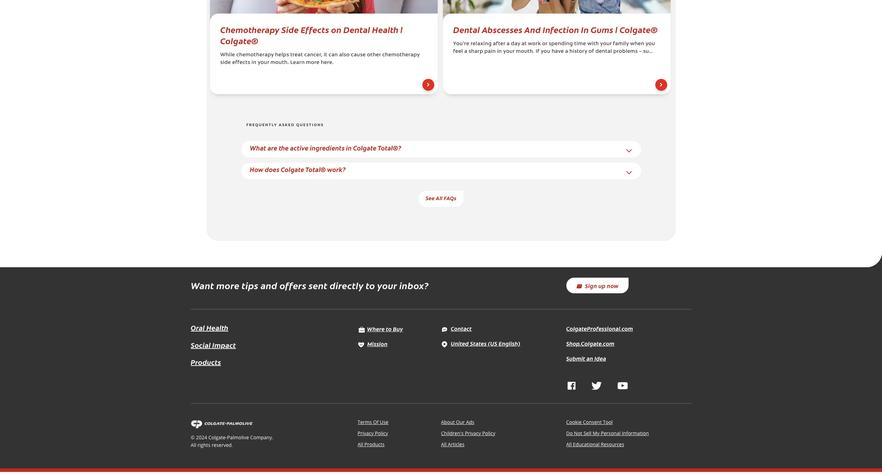 Task type: describe. For each thing, give the bounding box(es) containing it.
united
[[451, 340, 469, 347]]

1 horizontal spatial in
[[346, 144, 352, 152]]

facebook image
[[567, 382, 576, 390]]

sell
[[584, 430, 591, 437]]

1 horizontal spatial you
[[646, 42, 655, 47]]

more inside while chemotherapy helps treat cancer, it can also cause other chemotherapy side effects in your mouth. learn more here.
[[306, 60, 320, 66]]

all articles
[[441, 441, 465, 448]]

cookie consent tool
[[566, 419, 613, 426]]

privacy policy
[[358, 430, 388, 437]]

in inside you're relaxing after a day at work or spending time with your family when you feel a sharp pain in your mouth. if you have a history of dental problems – su...
[[497, 49, 502, 54]]

colgate® for chemotherapy side effects on dental health | colgate®
[[220, 35, 258, 46]]

can
[[329, 53, 338, 58]]

are
[[268, 144, 277, 152]]

oral health
[[191, 323, 228, 333]]

what are the active ingredients in colgate total®?
[[250, 144, 401, 152]]

© 2024 colgate-palmolive company. all rights reserved.
[[191, 434, 273, 448]]

all inside © 2024 colgate-palmolive company. all rights reserved.
[[191, 442, 196, 448]]

about our ads link
[[441, 419, 474, 426]]

it
[[324, 53, 327, 58]]

mission
[[367, 340, 388, 348]]

do not sell my personal information link
[[566, 430, 649, 437]]

how does colgate total® work?
[[250, 165, 346, 174]]

after
[[493, 42, 505, 47]]

contact
[[451, 325, 472, 333]]

| for health
[[400, 24, 403, 35]]

where to buy
[[367, 325, 403, 333]]

terms of use link
[[358, 419, 388, 426]]

all for cookie consent tool
[[566, 441, 572, 448]]

children's privacy policy link
[[441, 430, 495, 437]]

1 horizontal spatial colgate
[[353, 144, 377, 152]]

cause
[[351, 53, 366, 58]]

social
[[191, 340, 211, 350]]

shop.colgate.com link
[[566, 340, 615, 347]]

contact link
[[441, 325, 472, 333]]

–
[[639, 49, 642, 54]]

on
[[331, 24, 341, 35]]

now
[[607, 282, 619, 290]]

oral health link
[[191, 323, 228, 333]]

side
[[220, 60, 231, 66]]

rights
[[198, 442, 210, 448]]

about
[[441, 419, 455, 426]]

of
[[589, 49, 594, 54]]

english)
[[499, 340, 520, 347]]

mouth. inside while chemotherapy helps treat cancer, it can also cause other chemotherapy side effects in your mouth. learn more here.
[[270, 60, 289, 66]]

does
[[265, 165, 279, 174]]

your down day
[[503, 49, 515, 54]]

united states (us english)
[[451, 340, 520, 347]]

personal
[[601, 430, 621, 437]]

when
[[630, 42, 644, 47]]

2 dental from the left
[[453, 24, 480, 35]]

the
[[279, 144, 289, 152]]

colgateprofessional.com
[[566, 325, 633, 333]]

health inside chemotherapy side effects on dental health | colgate®
[[372, 24, 399, 35]]

frequently asked questions
[[246, 123, 324, 127]]

2 horizontal spatial a
[[565, 49, 568, 54]]

do
[[566, 430, 573, 437]]

impact
[[212, 340, 236, 350]]

oral
[[191, 323, 205, 333]]

what are the active ingredients in colgate total®? button
[[250, 144, 401, 152]]

do not sell my personal information
[[566, 430, 649, 437]]

mouth. inside you're relaxing after a day at work or spending time with your family when you feel a sharp pain in your mouth. if you have a history of dental problems – su...
[[516, 49, 535, 54]]

0 horizontal spatial a
[[464, 49, 467, 54]]

where to buy link
[[358, 325, 403, 333]]

spending
[[549, 42, 573, 47]]

youtube image
[[618, 382, 628, 390]]

(us
[[488, 340, 497, 347]]

submit an idea
[[566, 355, 606, 362]]

sign
[[585, 282, 597, 290]]

offers
[[280, 279, 306, 292]]

history
[[570, 49, 587, 54]]

total®?
[[378, 144, 401, 152]]

not
[[574, 430, 582, 437]]

all products
[[358, 441, 385, 448]]

effects
[[301, 24, 329, 35]]

other
[[367, 53, 381, 58]]

colgate-
[[208, 434, 227, 441]]

terms
[[358, 419, 372, 426]]

while chemotherapy helps treat cancer, it can also cause other chemotherapy side effects in your mouth. learn more here.
[[220, 53, 420, 66]]

questions
[[296, 123, 324, 127]]

rounded corner image
[[867, 252, 882, 268]]

0 horizontal spatial more
[[216, 279, 240, 292]]

social impact link
[[191, 340, 236, 351]]

our
[[456, 419, 465, 426]]

sharp
[[469, 49, 483, 54]]

work
[[528, 42, 541, 47]]

dental abscesses and infection in gums | colgate®
[[453, 24, 658, 35]]

2 policy from the left
[[482, 430, 495, 437]]

abscesses
[[482, 24, 523, 35]]

ingredients
[[310, 144, 345, 152]]

see all faqs link
[[419, 191, 463, 207]]

faqs
[[444, 194, 457, 202]]

2 privacy from the left
[[465, 430, 481, 437]]

all educational resources link
[[566, 441, 624, 448]]



Task type: locate. For each thing, give the bounding box(es) containing it.
0 vertical spatial in
[[497, 49, 502, 54]]

more left tips
[[216, 279, 240, 292]]

0 horizontal spatial health
[[206, 323, 228, 333]]

up
[[599, 282, 606, 290]]

mouth. down helps
[[270, 60, 289, 66]]

1 vertical spatial health
[[206, 323, 228, 333]]

products down "social"
[[191, 358, 221, 367]]

0 vertical spatial products
[[191, 358, 221, 367]]

0 vertical spatial health
[[372, 24, 399, 35]]

0 horizontal spatial mouth.
[[270, 60, 289, 66]]

dental inside chemotherapy side effects on dental health | colgate®
[[343, 24, 370, 35]]

1 horizontal spatial dental
[[453, 24, 480, 35]]

a right 'feel'
[[464, 49, 467, 54]]

0 horizontal spatial colgate
[[281, 165, 304, 174]]

©
[[191, 434, 195, 441]]

directly
[[330, 279, 364, 292]]

dental right on
[[343, 24, 370, 35]]

in
[[581, 24, 589, 35]]

cookie
[[566, 419, 582, 426]]

your inside while chemotherapy helps treat cancer, it can also cause other chemotherapy side effects in your mouth. learn more here.
[[258, 60, 269, 66]]

health up "other" at the top
[[372, 24, 399, 35]]

to
[[366, 279, 375, 292], [386, 325, 392, 333]]

1 horizontal spatial chemotherapy
[[382, 53, 420, 58]]

0 horizontal spatial to
[[366, 279, 375, 292]]

0 horizontal spatial products
[[191, 358, 221, 367]]

0 horizontal spatial in
[[252, 60, 256, 66]]

1 horizontal spatial to
[[386, 325, 392, 333]]

2 chemotherapy from the left
[[382, 53, 420, 58]]

products
[[191, 358, 221, 367], [364, 441, 385, 448]]

information
[[622, 430, 649, 437]]

1 | from the left
[[400, 24, 403, 35]]

day
[[511, 42, 520, 47]]

in inside while chemotherapy helps treat cancer, it can also cause other chemotherapy side effects in your mouth. learn more here.
[[252, 60, 256, 66]]

work?
[[327, 165, 346, 174]]

or
[[542, 42, 548, 47]]

health up social impact
[[206, 323, 228, 333]]

buy
[[393, 325, 403, 333]]

privacy
[[358, 430, 374, 437], [465, 430, 481, 437]]

more down cancer,
[[306, 60, 320, 66]]

where
[[367, 325, 385, 333]]

in
[[497, 49, 502, 54], [252, 60, 256, 66], [346, 144, 352, 152]]

tips
[[242, 279, 258, 292]]

an
[[587, 355, 593, 362]]

all for terms of use
[[358, 441, 363, 448]]

0 vertical spatial to
[[366, 279, 375, 292]]

and
[[261, 279, 277, 292]]

1 horizontal spatial policy
[[482, 430, 495, 437]]

to right directly
[[366, 279, 375, 292]]

sent
[[309, 279, 327, 292]]

colgate® up when on the right of the page
[[620, 24, 658, 35]]

mouth. down at
[[516, 49, 535, 54]]

gums
[[591, 24, 613, 35]]

about our ads
[[441, 419, 474, 426]]

colgateprofessional.com link
[[566, 325, 633, 333]]

cancer,
[[304, 53, 322, 58]]

1 vertical spatial to
[[386, 325, 392, 333]]

1 horizontal spatial colgate®
[[620, 24, 658, 35]]

frequently
[[246, 123, 277, 127]]

you up su...
[[646, 42, 655, 47]]

all down ©
[[191, 442, 196, 448]]

1 horizontal spatial |
[[615, 24, 618, 35]]

with
[[587, 42, 599, 47]]

resources
[[601, 441, 624, 448]]

0 horizontal spatial policy
[[375, 430, 388, 437]]

dental
[[343, 24, 370, 35], [453, 24, 480, 35]]

mission link
[[358, 340, 388, 348]]

1 vertical spatial in
[[252, 60, 256, 66]]

2 | from the left
[[615, 24, 618, 35]]

all articles link
[[441, 441, 465, 448]]

1 chemotherapy from the left
[[236, 53, 274, 58]]

colgate® inside chemotherapy side effects on dental health | colgate®
[[220, 35, 258, 46]]

submit
[[566, 355, 585, 362]]

1 privacy from the left
[[358, 430, 374, 437]]

dental
[[596, 49, 612, 54]]

products down privacy policy link
[[364, 441, 385, 448]]

2 vertical spatial in
[[346, 144, 352, 152]]

1 vertical spatial colgate
[[281, 165, 304, 174]]

submit an idea link
[[566, 355, 606, 362]]

chemotherapy
[[236, 53, 274, 58], [382, 53, 420, 58]]

in right the ingredients on the top left of the page
[[346, 144, 352, 152]]

sign up now
[[585, 282, 619, 290]]

feel
[[453, 49, 463, 54]]

at
[[522, 42, 527, 47]]

consent
[[583, 419, 602, 426]]

a left day
[[507, 42, 510, 47]]

1 vertical spatial more
[[216, 279, 240, 292]]

all right 'see' on the left of the page
[[436, 194, 443, 202]]

to left buy
[[386, 325, 392, 333]]

all down do at the bottom right
[[566, 441, 572, 448]]

tool
[[603, 419, 613, 426]]

want
[[191, 279, 214, 292]]

1 horizontal spatial more
[[306, 60, 320, 66]]

0 vertical spatial more
[[306, 60, 320, 66]]

1 horizontal spatial mouth.
[[516, 49, 535, 54]]

1 vertical spatial products
[[364, 441, 385, 448]]

0 horizontal spatial |
[[400, 24, 403, 35]]

what
[[250, 144, 266, 152]]

0 horizontal spatial dental
[[343, 24, 370, 35]]

company.
[[250, 434, 273, 441]]

1 dental from the left
[[343, 24, 370, 35]]

you down or
[[541, 49, 550, 54]]

| for gums
[[615, 24, 618, 35]]

in right effects
[[252, 60, 256, 66]]

total®
[[305, 165, 326, 174]]

while
[[220, 53, 235, 58]]

chemotherapy side effects on dental health | colgate®
[[220, 24, 403, 46]]

colgate left total®?
[[353, 144, 377, 152]]

want more tips and offers sent directly to your inbox?
[[191, 279, 429, 292]]

0 horizontal spatial colgate®
[[220, 35, 258, 46]]

0 vertical spatial you
[[646, 42, 655, 47]]

infection
[[543, 24, 579, 35]]

1 horizontal spatial products
[[364, 441, 385, 448]]

|
[[400, 24, 403, 35], [615, 24, 618, 35]]

privacy down terms
[[358, 430, 374, 437]]

0 vertical spatial mouth.
[[516, 49, 535, 54]]

chemotherapy right "other" at the top
[[382, 53, 420, 58]]

1 policy from the left
[[375, 430, 388, 437]]

0 vertical spatial colgate
[[353, 144, 377, 152]]

1 horizontal spatial a
[[507, 42, 510, 47]]

states
[[470, 340, 487, 347]]

use
[[380, 419, 388, 426]]

chemotherapy up effects
[[236, 53, 274, 58]]

all products link
[[358, 441, 385, 448]]

family
[[613, 42, 629, 47]]

a right have
[[565, 49, 568, 54]]

reserved.
[[212, 442, 233, 448]]

helps
[[275, 53, 289, 58]]

privacy down ads
[[465, 430, 481, 437]]

0 horizontal spatial chemotherapy
[[236, 53, 274, 58]]

my
[[593, 430, 600, 437]]

| inside chemotherapy side effects on dental health | colgate®
[[400, 24, 403, 35]]

colgate right does
[[281, 165, 304, 174]]

inbox?
[[399, 279, 429, 292]]

0 horizontal spatial you
[[541, 49, 550, 54]]

colgate® for dental abscesses and infection in gums | colgate®
[[620, 24, 658, 35]]

articles
[[448, 441, 465, 448]]

policy
[[375, 430, 388, 437], [482, 430, 495, 437]]

problems
[[613, 49, 638, 54]]

1 vertical spatial mouth.
[[270, 60, 289, 66]]

learn
[[290, 60, 305, 66]]

twitter image
[[592, 382, 602, 390]]

you're relaxing after a day at work or spending time with your family when you feel a sharp pain in your mouth. if you have a history of dental problems – su...
[[453, 42, 655, 54]]

1 horizontal spatial health
[[372, 24, 399, 35]]

all left articles at the right of page
[[441, 441, 447, 448]]

your left inbox?
[[377, 279, 397, 292]]

cookie consent tool link
[[566, 419, 613, 426]]

children's
[[441, 430, 464, 437]]

idea
[[594, 355, 606, 362]]

all educational resources
[[566, 441, 624, 448]]

in down after
[[497, 49, 502, 54]]

sign up now link
[[566, 278, 629, 294]]

see all faqs
[[426, 194, 457, 202]]

colgate® up while at the left top of page
[[220, 35, 258, 46]]

children's privacy policy
[[441, 430, 495, 437]]

your up dental
[[600, 42, 612, 47]]

educational
[[573, 441, 600, 448]]

all for about our ads
[[441, 441, 447, 448]]

0 horizontal spatial privacy
[[358, 430, 374, 437]]

2 horizontal spatial in
[[497, 49, 502, 54]]

your right effects
[[258, 60, 269, 66]]

privacy policy link
[[358, 430, 388, 437]]

palmolive
[[227, 434, 249, 441]]

1 horizontal spatial privacy
[[465, 430, 481, 437]]

dental up the you're
[[453, 24, 480, 35]]

health
[[372, 24, 399, 35], [206, 323, 228, 333]]

all down privacy policy link
[[358, 441, 363, 448]]

side
[[281, 24, 299, 35]]

1 vertical spatial you
[[541, 49, 550, 54]]



Task type: vqa. For each thing, say whether or not it's contained in the screenshot.
stand
no



